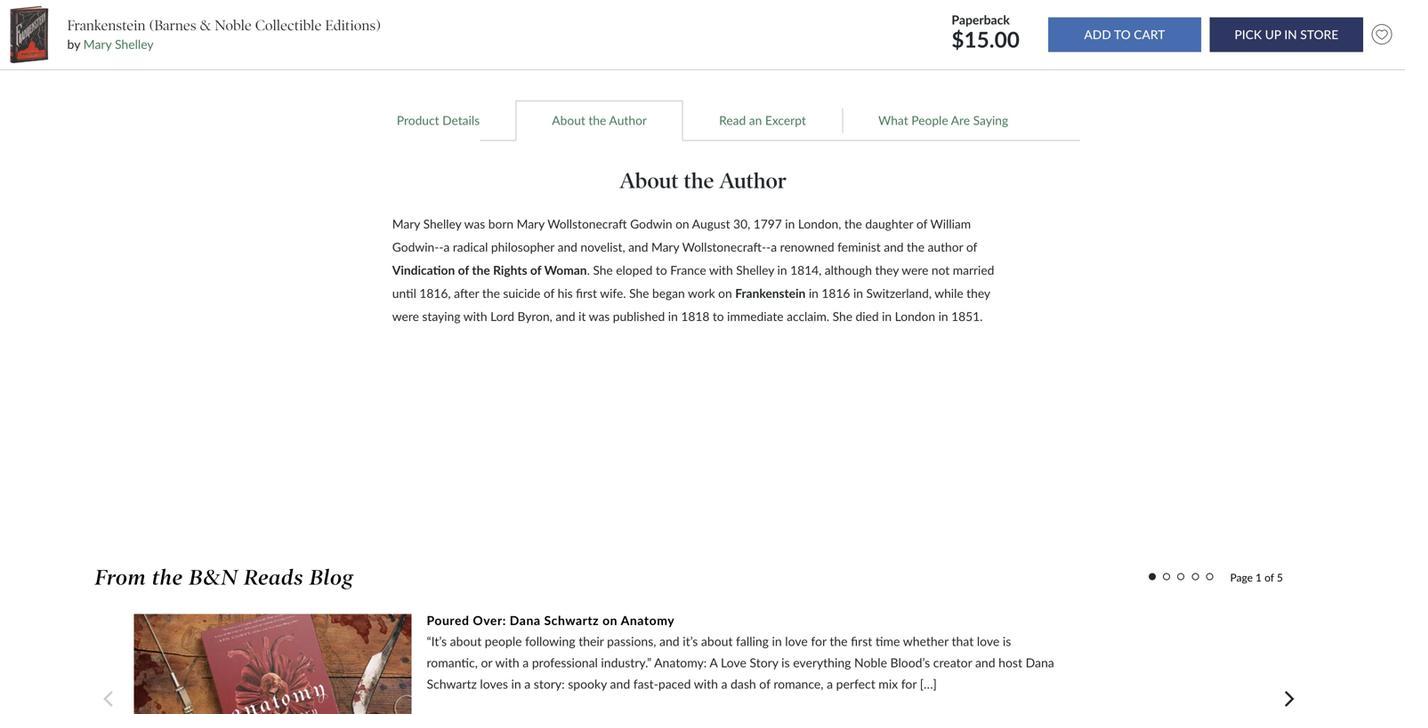 Task type: vqa. For each thing, say whether or not it's contained in the screenshot.
'his'
yes



Task type: describe. For each thing, give the bounding box(es) containing it.
shelley inside the mary shelley was born mary wollstonecraft godwin on august 30, 1797 in london, the daughter of william godwin--a radical philosopher and novelist, and mary wollstonecraft--a renowned feminist and the author of vindication of the rights of woman
[[423, 217, 461, 231]]

wollstonecraft
[[548, 217, 627, 231]]

by for by charlotte brontë
[[166, 15, 178, 29]]

product
[[397, 113, 439, 128]]

1816
[[822, 286, 850, 301]]

and up woman
[[558, 240, 578, 254]]

jane austen link
[[1165, 15, 1226, 29]]

product details
[[397, 113, 480, 128]]

novelist,
[[581, 240, 625, 254]]

romantic,
[[427, 656, 478, 671]]

a down everything
[[827, 677, 833, 692]]

host
[[999, 656, 1023, 671]]

were inside '. she eloped to france with shelley in 1814, although they were not married until 1816, after the suicide of his first wife. she began work on'
[[902, 263, 929, 278]]

of inside poured over: dana schwartz on anatomy "it's about people following their passions, and it's about falling in love for the first time whether that love is romantic, or with a professional industry." anatomy: a love story is everything noble blood's creator and host dana schwartz loves in a story: spooky and fast-paced with a dash of romance, a perfect mix for […]
[[760, 677, 771, 692]]

falling
[[736, 634, 769, 649]]

fast-
[[634, 677, 659, 692]]

they inside in 1816 in switzerland, while they were staying with lord byron, and it was published in 1818 to immediate acclaim. she died in london in 1851.
[[967, 286, 990, 301]]

love
[[721, 656, 747, 671]]

mary shelley was born mary wollstonecraft godwin on august 30, 1797 in london, the daughter of william godwin--a radical philosopher and novelist, and mary wollstonecraft--a renowned feminist and the author of vindication of the rights of woman
[[392, 217, 977, 278]]

frankenstein (barnes & noble collectible editions) by mary shelley
[[67, 17, 381, 52]]

austen
[[1190, 15, 1226, 29]]

alexandre
[[341, 15, 392, 29]]

on inside poured over: dana schwartz on anatomy "it's about people following their passions, and it's about falling in love for the first time whether that love is romantic, or with a professional industry." anatomy: a love story is everything noble blood's creator and host dana schwartz loves in a story: spooky and fast-paced with a dash of romance, a perfect mix for […]
[[603, 613, 618, 628]]

a down 1797
[[771, 240, 777, 254]]

married
[[953, 263, 995, 278]]

mary up godwin-
[[392, 217, 420, 231]]

in left 1818
[[668, 309, 678, 324]]

option containing poured over: dana schwartz on anatomy
[[134, 612, 1218, 715]]

in right falling on the bottom right of page
[[772, 634, 782, 649]]

b&n reads blog
[[189, 565, 354, 591]]

was inside the mary shelley was born mary wollstonecraft godwin on august 30, 1797 in london, the daughter of william godwin--a radical philosopher and novelist, and mary wollstonecraft--a renowned feminist and the author of vindication of the rights of woman
[[464, 217, 485, 231]]

london,
[[798, 217, 841, 231]]

poured over: dana schwartz on anatomy image
[[134, 615, 412, 715]]

the inside '. she eloped to france with shelley in 1814, although they were not married until 1816, after the suicide of his first wife. she began work on'
[[482, 286, 500, 301]]

in right loves
[[511, 677, 521, 692]]

the inside poured over: dana schwartz on anatomy "it's about people following their passions, and it's about falling in love for the first time whether that love is romantic, or with a professional industry." anatomy: a love story is everything noble blood's creator and host dana schwartz loves in a story: spooky and fast-paced with a dash of romance, a perfect mix for […]
[[830, 634, 848, 649]]

tab list containing product details
[[104, 100, 1302, 141]]

0 horizontal spatial is
[[782, 656, 790, 671]]

published
[[613, 309, 665, 324]]

anatomy:
[[654, 656, 707, 671]]

mary down godwin
[[652, 240, 679, 254]]

by for by jane austen
[[1150, 15, 1162, 29]]

1 love from the left
[[785, 634, 808, 649]]

1851.
[[952, 309, 983, 324]]

born
[[488, 217, 514, 231]]

wollstonecraft-
[[682, 240, 766, 254]]

1818
[[681, 309, 710, 324]]

1 horizontal spatial she
[[629, 286, 649, 301]]

creator
[[934, 656, 972, 671]]

mary up philosopher
[[517, 217, 545, 231]]

daughter
[[865, 217, 914, 231]]

charlotte brontë link
[[181, 15, 266, 29]]

1 horizontal spatial for
[[901, 677, 917, 692]]

.
[[587, 263, 590, 278]]

mix
[[879, 677, 898, 692]]

died
[[856, 309, 879, 324]]

poured over: dana schwartz on anatomy "it's about people following their passions, and it's about falling in love for the first time whether that love is romantic, or with a professional industry." anatomy: a love story is everything noble blood's creator and host dana schwartz loves in a story: spooky and fast-paced with a dash of romance, a perfect mix for […]
[[427, 613, 1055, 692]]

in right died
[[882, 309, 892, 324]]

frankenstein for frankenstein
[[735, 286, 806, 301]]

byron,
[[518, 309, 553, 324]]

on inside the mary shelley was born mary wollstonecraft godwin on august 30, 1797 in london, the daughter of william godwin--a radical philosopher and novelist, and mary wollstonecraft--a renowned feminist and the author of vindication of the rights of woman
[[676, 217, 689, 231]]

$15.00
[[952, 26, 1020, 52]]

jane
[[1165, 15, 1188, 29]]

saying
[[973, 113, 1009, 128]]

0 vertical spatial for
[[811, 634, 827, 649]]

arthur
[[983, 15, 1016, 29]]

author
[[928, 240, 963, 254]]

to inside in 1816 in switzerland, while they were staying with lord byron, and it was published in 1818 to immediate acclaim. she died in london in 1851.
[[713, 309, 724, 324]]

[…]
[[920, 677, 937, 692]]

dash
[[731, 677, 756, 692]]

collectible
[[255, 17, 322, 34]]

brontë
[[232, 15, 266, 29]]

renowned
[[780, 240, 835, 254]]

blood's
[[891, 656, 930, 671]]

1 - from the left
[[439, 240, 444, 254]]

they inside '. she eloped to france with shelley in 1814, although they were not married until 1816, after the suicide of his first wife. she began work on'
[[875, 263, 899, 278]]

by alexandre dumas
[[326, 15, 430, 29]]

story
[[750, 656, 778, 671]]

with down a
[[694, 677, 718, 692]]

of left 5
[[1265, 572, 1274, 584]]

an
[[749, 113, 762, 128]]

radical
[[453, 240, 488, 254]]

of up married
[[966, 240, 977, 254]]

of right the 'rights'
[[530, 263, 541, 278]]

to inside '. she eloped to france with shelley in 1814, although they were not married until 1816, after the suicide of his first wife. she began work on'
[[656, 263, 667, 278]]

in inside '. she eloped to france with shelley in 1814, although they were not married until 1816, after the suicide of his first wife. she began work on'
[[778, 263, 787, 278]]

poured over: dana schwartz on anatomy link
[[427, 612, 675, 630]]

not
[[932, 263, 950, 278]]

story:
[[534, 677, 565, 692]]

a down following
[[523, 656, 529, 671]]

were inside in 1816 in switzerland, while they were staying with lord byron, and it was published in 1818 to immediate acclaim. she died in london in 1851.
[[392, 309, 419, 324]]

a left dash
[[721, 677, 728, 692]]

noble inside poured over: dana schwartz on anatomy "it's about people following their passions, and it's about falling in love for the first time whether that love is romantic, or with a professional industry." anatomy: a love story is everything noble blood's creator and host dana schwartz loves in a story: spooky and fast-paced with a dash of romance, a perfect mix for […]
[[855, 656, 887, 671]]

page 1 of 5
[[1231, 572, 1283, 584]]

&
[[200, 17, 211, 34]]

by jane austen
[[1150, 15, 1226, 29]]

switzerland,
[[867, 286, 932, 301]]

it's
[[683, 634, 698, 649]]

2 love from the left
[[977, 634, 1000, 649]]

perfect
[[836, 677, 876, 692]]

vindication
[[392, 263, 455, 278]]

about the author link
[[516, 100, 683, 141]]

with inside in 1816 in switzerland, while they were staying with lord byron, and it was published in 1818 to immediate acclaim. she died in london in 1851.
[[464, 309, 487, 324]]

loves
[[480, 677, 508, 692]]

from the b&n reads blog
[[95, 565, 354, 591]]

1
[[1256, 572, 1262, 584]]

1 horizontal spatial dana
[[1026, 656, 1055, 671]]

by for by alexandre dumas
[[326, 15, 338, 29]]

what people are saying
[[879, 113, 1009, 128]]

1816,
[[420, 286, 451, 301]]

30,
[[733, 217, 751, 231]]

shelley inside '. she eloped to france with shelley in 1814, although they were not married until 1816, after the suicide of his first wife. she began work on'
[[736, 263, 774, 278]]

first inside '. she eloped to france with shelley in 1814, although they were not married until 1816, after the suicide of his first wife. she began work on'
[[576, 286, 597, 301]]



Task type: locate. For each thing, give the bounding box(es) containing it.
tab list
[[104, 100, 1302, 141]]

what people are saying link
[[842, 100, 1045, 141]]

shelley down (barnes
[[115, 37, 154, 52]]

1 vertical spatial is
[[782, 656, 790, 671]]

0 vertical spatial they
[[875, 263, 899, 278]]

dumas
[[395, 15, 430, 29]]

people
[[912, 113, 948, 128]]

until
[[392, 286, 416, 301]]

add to wishlist image
[[1368, 20, 1397, 49]]

france
[[670, 263, 706, 278]]

1 horizontal spatial love
[[977, 634, 1000, 649]]

1797
[[754, 217, 782, 231]]

immediate
[[727, 309, 784, 324]]

editions)
[[325, 17, 381, 34]]

1 vertical spatial about
[[620, 168, 679, 194]]

noble inside frankenstein (barnes & noble collectible editions) by mary shelley
[[215, 17, 252, 34]]

she down 1816
[[833, 309, 853, 324]]

shelley inside frankenstein (barnes & noble collectible editions) by mary shelley
[[115, 37, 154, 52]]

0 vertical spatial noble
[[215, 17, 252, 34]]

frankenstein up the mary shelley link
[[67, 17, 145, 34]]

time
[[876, 634, 900, 649]]

schwartz down the romantic, on the left
[[427, 677, 477, 692]]

she up published
[[629, 286, 649, 301]]

was right it
[[589, 309, 610, 324]]

author inside tab list
[[609, 113, 647, 128]]

1 horizontal spatial -
[[766, 240, 771, 254]]

for up everything
[[811, 634, 827, 649]]

0 horizontal spatial to
[[656, 263, 667, 278]]

1 vertical spatial about the author
[[620, 168, 787, 194]]

for left […]
[[901, 677, 917, 692]]

and down industry."
[[610, 677, 630, 692]]

are
[[951, 113, 970, 128]]

page
[[1231, 572, 1253, 584]]

suicide
[[503, 286, 541, 301]]

0 horizontal spatial first
[[576, 286, 597, 301]]

about the author inside about the author link
[[552, 113, 647, 128]]

by for by arthur conan doyle
[[968, 15, 980, 29]]

1 vertical spatial dana
[[1026, 656, 1055, 671]]

0 horizontal spatial about
[[450, 634, 482, 649]]

1 horizontal spatial first
[[851, 634, 873, 649]]

what
[[879, 113, 909, 128]]

frankenstein (barnes & noble collectible editions) image
[[9, 4, 50, 65]]

wife.
[[600, 286, 626, 301]]

about up a
[[701, 634, 733, 649]]

- up vindication
[[439, 240, 444, 254]]

1 vertical spatial for
[[901, 677, 917, 692]]

1 horizontal spatial were
[[902, 263, 929, 278]]

and
[[558, 240, 578, 254], [629, 240, 648, 254], [884, 240, 904, 254], [556, 309, 576, 324], [660, 634, 680, 649], [975, 656, 996, 671], [610, 677, 630, 692]]

0 vertical spatial frankenstein
[[67, 17, 145, 34]]

0 vertical spatial shelley
[[115, 37, 154, 52]]

1 about from the left
[[450, 634, 482, 649]]

is up the host
[[1003, 634, 1011, 649]]

a left story:
[[524, 677, 531, 692]]

love up everything
[[785, 634, 808, 649]]

1 vertical spatial frankenstein
[[735, 286, 806, 301]]

on up their
[[603, 613, 618, 628]]

poured
[[427, 613, 469, 628]]

1 horizontal spatial author
[[719, 168, 787, 194]]

0 horizontal spatial for
[[811, 634, 827, 649]]

by left jane
[[1150, 15, 1162, 29]]

to
[[656, 263, 667, 278], [713, 309, 724, 324]]

love
[[785, 634, 808, 649], [977, 634, 1000, 649]]

with down 'after'
[[464, 309, 487, 324]]

0 vertical spatial schwartz
[[544, 613, 599, 628]]

and up eloped
[[629, 240, 648, 254]]

a left radical on the left
[[444, 240, 450, 254]]

1 vertical spatial noble
[[855, 656, 887, 671]]

about the author inside about the author tab panel
[[620, 168, 787, 194]]

began
[[652, 286, 685, 301]]

of left his
[[544, 286, 555, 301]]

staying
[[422, 309, 461, 324]]

alexandre dumas link
[[341, 15, 430, 29]]

1 vertical spatial shelley
[[423, 217, 461, 231]]

1 horizontal spatial shelley
[[423, 217, 461, 231]]

about the author
[[552, 113, 647, 128], [620, 168, 787, 194]]

spooky
[[568, 677, 607, 692]]

first inside poured over: dana schwartz on anatomy "it's about people following their passions, and it's about falling in love for the first time whether that love is romantic, or with a professional industry." anatomy: a love story is everything noble blood's creator and host dana schwartz loves in a story: spooky and fast-paced with a dash of romance, a perfect mix for […]
[[851, 634, 873, 649]]

anatomy
[[621, 613, 675, 628]]

excerpt
[[765, 113, 806, 128]]

were
[[902, 263, 929, 278], [392, 309, 419, 324]]

mary right frankenstein (barnes & noble collectible editions) image
[[83, 37, 112, 52]]

None submit
[[1048, 17, 1202, 52], [1210, 17, 1364, 52], [1048, 17, 1202, 52], [1210, 17, 1364, 52]]

tab panel
[[0, 141, 392, 470]]

0 vertical spatial author
[[609, 113, 647, 128]]

godwin-
[[392, 240, 439, 254]]

0 vertical spatial first
[[576, 286, 597, 301]]

read an excerpt
[[719, 113, 806, 128]]

in inside the mary shelley was born mary wollstonecraft godwin on august 30, 1797 in london, the daughter of william godwin--a radical philosopher and novelist, and mary wollstonecraft--a renowned feminist and the author of vindication of the rights of woman
[[785, 217, 795, 231]]

noble
[[215, 17, 252, 34], [855, 656, 887, 671]]

by left alexandre
[[326, 15, 338, 29]]

0 horizontal spatial schwartz
[[427, 677, 477, 692]]

they up switzerland,
[[875, 263, 899, 278]]

"it's
[[427, 634, 447, 649]]

on
[[676, 217, 689, 231], [718, 286, 732, 301], [603, 613, 618, 628]]

mary inside frankenstein (barnes & noble collectible editions) by mary shelley
[[83, 37, 112, 52]]

0 horizontal spatial she
[[593, 263, 613, 278]]

first
[[576, 286, 597, 301], [851, 634, 873, 649]]

following
[[525, 634, 576, 649]]

1 horizontal spatial they
[[967, 286, 990, 301]]

shelley down wollstonecraft-
[[736, 263, 774, 278]]

0 horizontal spatial shelley
[[115, 37, 154, 52]]

and left the host
[[975, 656, 996, 671]]

paperback $15.00
[[952, 12, 1025, 52]]

dracula and other horror classics (barnes & noble collectible editions) element
[[787, 0, 949, 48]]

about inside tab list
[[552, 113, 586, 128]]

eloped
[[616, 263, 653, 278]]

although
[[825, 263, 872, 278]]

by inside frankenstein (barnes & noble collectible editions) by mary shelley
[[67, 37, 80, 52]]

of down story
[[760, 677, 771, 692]]

by left charlotte
[[166, 15, 178, 29]]

by left the mary shelley link
[[67, 37, 80, 52]]

august
[[692, 217, 730, 231]]

about up the romantic, on the left
[[450, 634, 482, 649]]

2 horizontal spatial she
[[833, 309, 853, 324]]

charlotte
[[181, 15, 229, 29]]

1 vertical spatial she
[[629, 286, 649, 301]]

on left august
[[676, 217, 689, 231]]

. she eloped to france with shelley in 1814, although they were not married until 1816, after the suicide of his first wife. she began work on
[[392, 263, 995, 301]]

of up 'after'
[[458, 263, 469, 278]]

schwartz
[[544, 613, 599, 628], [427, 677, 477, 692]]

1 horizontal spatial to
[[713, 309, 724, 324]]

first left the time
[[851, 634, 873, 649]]

product details link
[[361, 100, 516, 141]]

0 vertical spatial to
[[656, 263, 667, 278]]

their
[[579, 634, 604, 649]]

shelley up godwin-
[[423, 217, 461, 231]]

1 vertical spatial on
[[718, 286, 732, 301]]

in left 1814,
[[778, 263, 787, 278]]

it
[[579, 309, 586, 324]]

by arthur conan doyle
[[968, 15, 1084, 29]]

0 vertical spatial is
[[1003, 634, 1011, 649]]

romance,
[[774, 677, 824, 692]]

whether
[[903, 634, 949, 649]]

0 horizontal spatial author
[[609, 113, 647, 128]]

0 horizontal spatial noble
[[215, 17, 252, 34]]

love right that
[[977, 634, 1000, 649]]

with right or
[[495, 656, 520, 671]]

0 horizontal spatial about
[[552, 113, 586, 128]]

dana up people
[[510, 613, 541, 628]]

5
[[1277, 572, 1283, 584]]

in left 1851.
[[939, 309, 948, 324]]

was inside in 1816 in switzerland, while they were staying with lord byron, and it was published in 1818 to immediate acclaim. she died in london in 1851.
[[589, 309, 610, 324]]

(barnes
[[149, 17, 196, 34]]

conan
[[1019, 15, 1052, 29]]

schwartz up their
[[544, 613, 599, 628]]

1 horizontal spatial frankenstein
[[735, 286, 806, 301]]

by left arthur
[[968, 15, 980, 29]]

0 vertical spatial were
[[902, 263, 929, 278]]

1 horizontal spatial is
[[1003, 634, 1011, 649]]

acclaim.
[[787, 309, 830, 324]]

1 vertical spatial to
[[713, 309, 724, 324]]

dana right the host
[[1026, 656, 1055, 671]]

1 vertical spatial they
[[967, 286, 990, 301]]

feminist
[[838, 240, 881, 254]]

1 vertical spatial were
[[392, 309, 419, 324]]

was up radical on the left
[[464, 217, 485, 231]]

2 horizontal spatial on
[[718, 286, 732, 301]]

and left it's
[[660, 634, 680, 649]]

the
[[589, 113, 606, 128], [684, 168, 714, 194], [845, 217, 862, 231], [907, 240, 925, 254], [472, 263, 490, 278], [482, 286, 500, 301], [152, 565, 183, 591], [830, 634, 848, 649]]

0 horizontal spatial they
[[875, 263, 899, 278]]

and left it
[[556, 309, 576, 324]]

she inside in 1816 in switzerland, while they were staying with lord byron, and it was published in 1818 to immediate acclaim. she died in london in 1851.
[[833, 309, 853, 324]]

about the author tab panel
[[379, 141, 1028, 516]]

about inside tab panel
[[620, 168, 679, 194]]

1 vertical spatial first
[[851, 634, 873, 649]]

2 horizontal spatial shelley
[[736, 263, 774, 278]]

1 horizontal spatial was
[[589, 309, 610, 324]]

2 about from the left
[[701, 634, 733, 649]]

dana
[[510, 613, 541, 628], [1026, 656, 1055, 671]]

or
[[481, 656, 492, 671]]

frankenstein inside about the author tab panel
[[735, 286, 806, 301]]

to up began
[[656, 263, 667, 278]]

about
[[552, 113, 586, 128], [620, 168, 679, 194]]

first right his
[[576, 286, 597, 301]]

1 horizontal spatial noble
[[855, 656, 887, 671]]

option
[[134, 612, 1218, 715]]

0 horizontal spatial were
[[392, 309, 419, 324]]

1 horizontal spatial schwartz
[[544, 613, 599, 628]]

in right 1797
[[785, 217, 795, 231]]

with inside '. she eloped to france with shelley in 1814, although they were not married until 1816, after the suicide of his first wife. she began work on'
[[709, 263, 733, 278]]

1 horizontal spatial about
[[701, 634, 733, 649]]

0 horizontal spatial was
[[464, 217, 485, 231]]

frankenstein for frankenstein (barnes & noble collectible editions) by mary shelley
[[67, 17, 145, 34]]

1 horizontal spatial about
[[620, 168, 679, 194]]

0 vertical spatial on
[[676, 217, 689, 231]]

0 horizontal spatial on
[[603, 613, 618, 628]]

by charlotte brontë
[[166, 15, 266, 29]]

on right work
[[718, 286, 732, 301]]

people
[[485, 634, 522, 649]]

london
[[895, 309, 936, 324]]

on inside '. she eloped to france with shelley in 1814, although they were not married until 1816, after the suicide of his first wife. she began work on'
[[718, 286, 732, 301]]

1 vertical spatial was
[[589, 309, 610, 324]]

a
[[710, 656, 718, 671]]

0 horizontal spatial love
[[785, 634, 808, 649]]

0 vertical spatial about
[[552, 113, 586, 128]]

noble up perfect
[[855, 656, 887, 671]]

with down wollstonecraft-
[[709, 263, 733, 278]]

is right story
[[782, 656, 790, 671]]

noble right & at the left
[[215, 17, 252, 34]]

were down until
[[392, 309, 419, 324]]

and inside in 1816 in switzerland, while they were staying with lord byron, and it was published in 1818 to immediate acclaim. she died in london in 1851.
[[556, 309, 576, 324]]

work
[[688, 286, 715, 301]]

1 horizontal spatial on
[[676, 217, 689, 231]]

of inside '. she eloped to france with shelley in 1814, although they were not married until 1816, after the suicide of his first wife. she began work on'
[[544, 286, 555, 301]]

1814,
[[790, 263, 822, 278]]

0 vertical spatial was
[[464, 217, 485, 231]]

and down daughter on the right top of page
[[884, 240, 904, 254]]

2 - from the left
[[766, 240, 771, 254]]

-
[[439, 240, 444, 254], [766, 240, 771, 254]]

2 vertical spatial on
[[603, 613, 618, 628]]

0 horizontal spatial -
[[439, 240, 444, 254]]

author inside tab panel
[[719, 168, 787, 194]]

author
[[609, 113, 647, 128], [719, 168, 787, 194]]

were left not
[[902, 263, 929, 278]]

to right 1818
[[713, 309, 724, 324]]

over:
[[473, 613, 506, 628]]

0 vertical spatial dana
[[510, 613, 541, 628]]

read an excerpt link
[[683, 100, 842, 141]]

frankenstein inside frankenstein (barnes & noble collectible editions) by mary shelley
[[67, 17, 145, 34]]

they down married
[[967, 286, 990, 301]]

his
[[558, 286, 573, 301]]

philosopher
[[491, 240, 555, 254]]

frankenstein up "immediate"
[[735, 286, 806, 301]]

of left william
[[917, 217, 928, 231]]

1 vertical spatial author
[[719, 168, 787, 194]]

william
[[931, 217, 971, 231]]

2 vertical spatial shelley
[[736, 263, 774, 278]]

0 vertical spatial she
[[593, 263, 613, 278]]

in left 1816
[[809, 286, 819, 301]]

0 horizontal spatial dana
[[510, 613, 541, 628]]

paced
[[659, 677, 691, 692]]

doyle
[[1054, 15, 1084, 29]]

1 vertical spatial schwartz
[[427, 677, 477, 692]]

details
[[442, 113, 480, 128]]

she right .
[[593, 263, 613, 278]]

from
[[95, 565, 146, 591]]

shelley
[[115, 37, 154, 52], [423, 217, 461, 231], [736, 263, 774, 278]]

2 vertical spatial she
[[833, 309, 853, 324]]

- down 1797
[[766, 240, 771, 254]]

in right 1816
[[854, 286, 863, 301]]

0 vertical spatial about the author
[[552, 113, 647, 128]]

0 horizontal spatial frankenstein
[[67, 17, 145, 34]]



